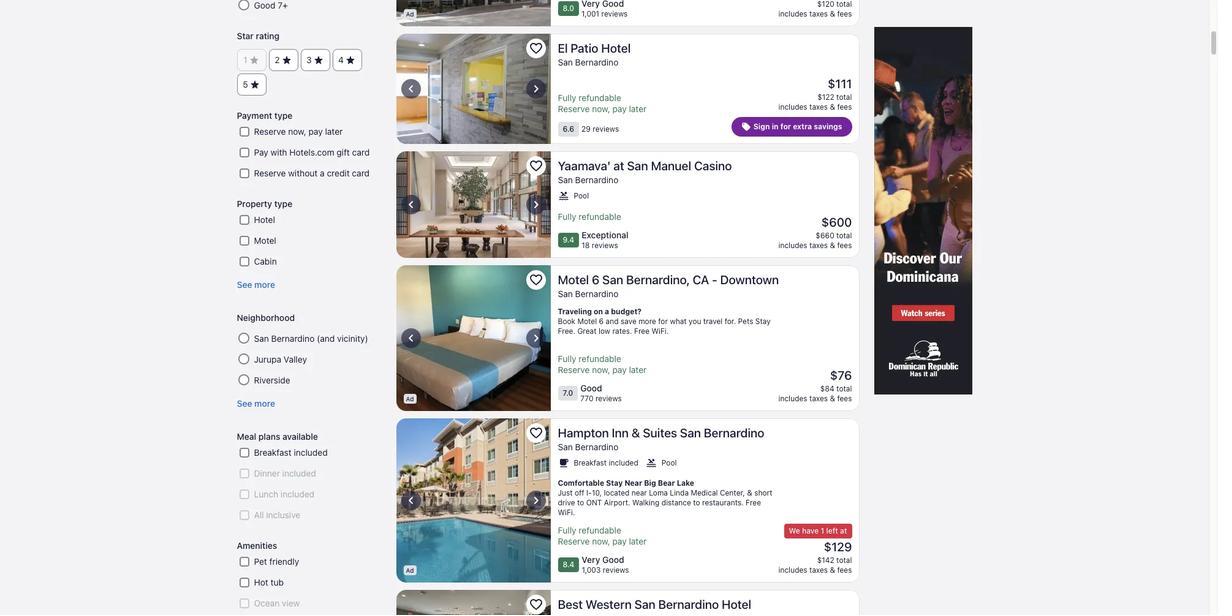 Task type: vqa. For each thing, say whether or not it's contained in the screenshot.
Hotels logo at the top left
no



Task type: locate. For each thing, give the bounding box(es) containing it.
0 vertical spatial lobby image
[[396, 151, 551, 258]]

0 vertical spatial wifi.
[[652, 327, 669, 336]]

now, up very
[[592, 536, 610, 547]]

xsmall image right '3'
[[313, 55, 324, 66]]

2 small image from the top
[[558, 458, 569, 469]]

2 vertical spatial ad
[[406, 567, 414, 574]]

3 ad from the top
[[406, 567, 414, 574]]

included down available
[[294, 447, 328, 458]]

see more
[[237, 280, 275, 290], [237, 398, 275, 409]]

3 fees from the top
[[837, 241, 852, 250]]

1 horizontal spatial wifi.
[[652, 327, 669, 336]]

0 horizontal spatial hotel
[[254, 215, 275, 225]]

off
[[575, 488, 584, 498]]

0 vertical spatial ad
[[406, 10, 414, 18]]

1
[[243, 55, 247, 65], [821, 526, 824, 536]]

1 see more from the top
[[237, 280, 275, 290]]

taxes inside $111 $122 total includes taxes & fees
[[809, 102, 828, 112]]

now, up 29 reviews
[[592, 104, 610, 114]]

san down el
[[558, 57, 573, 67]]

el
[[558, 41, 568, 55]]

0 vertical spatial a
[[320, 168, 325, 178]]

reviews inside good 770 reviews
[[596, 394, 622, 403]]

0 vertical spatial breakfast included
[[254, 447, 328, 458]]

pool
[[574, 191, 589, 200], [662, 458, 677, 468]]

0 horizontal spatial good
[[254, 0, 275, 11]]

inn
[[612, 426, 629, 440]]

what
[[670, 317, 687, 326]]

fully down free.
[[558, 354, 576, 364]]

see more button
[[237, 280, 381, 291], [237, 398, 381, 409]]

reserve now, pay later
[[254, 126, 343, 137]]

see more button for cabin
[[237, 280, 381, 291]]

type right property
[[274, 199, 292, 209]]

san bernardino (and vicinity)
[[254, 333, 368, 344]]

reserve down pay
[[254, 168, 286, 178]]

dinner included
[[254, 468, 316, 479]]

wifi. inside comfortable stay near big bear lake just off i-10, located near loma linda medical center,  & short drive to ont airport. walking distance to restaurants. free wifi.
[[558, 508, 575, 517]]

1 horizontal spatial for
[[780, 122, 791, 131]]

1 to from the left
[[577, 498, 584, 507]]

show next image for el patio hotel image
[[529, 81, 543, 96]]

2 card from the top
[[352, 168, 370, 178]]

0 vertical spatial 6
[[592, 273, 600, 287]]

card
[[352, 147, 370, 158], [352, 168, 370, 178]]

extra
[[793, 122, 812, 131]]

2 fully refundable reserve now, pay later from the top
[[558, 354, 647, 375]]

total down $76
[[836, 384, 852, 393]]

3 fully refundable reserve now, pay later from the top
[[558, 525, 647, 547]]

motel up cabin
[[254, 235, 276, 246]]

2 fees from the top
[[837, 102, 852, 112]]

1 vertical spatial pool
[[662, 458, 677, 468]]

1 vertical spatial for
[[658, 317, 668, 326]]

pay
[[612, 104, 627, 114], [309, 126, 323, 137], [612, 365, 627, 375], [612, 536, 627, 547]]

includes taxes & fees
[[778, 9, 852, 18]]

without
[[288, 168, 318, 178]]

total down $129
[[836, 556, 852, 565]]

refundable up the 'exceptional'
[[579, 211, 621, 222]]

& inside $600 $660 total includes taxes & fees
[[830, 241, 835, 250]]

more down cabin
[[254, 280, 275, 290]]

left
[[826, 526, 838, 536]]

1 vertical spatial more
[[639, 317, 656, 326]]

0 horizontal spatial for
[[658, 317, 668, 326]]

6 up on
[[592, 273, 600, 287]]

2 taxes from the top
[[809, 102, 828, 112]]

1 horizontal spatial a
[[605, 307, 609, 316]]

-
[[712, 273, 717, 287]]

1 vertical spatial 6
[[599, 317, 604, 326]]

1 vertical spatial see more button
[[237, 398, 381, 409]]

free down save
[[634, 327, 650, 336]]

0 vertical spatial free
[[634, 327, 650, 336]]

airport.
[[604, 498, 630, 507]]

a for credit
[[320, 168, 325, 178]]

for.
[[725, 317, 736, 326]]

fees for $600
[[837, 241, 852, 250]]

san right 'suites'
[[680, 426, 701, 440]]

meal
[[237, 431, 256, 442]]

lobby image
[[396, 151, 551, 258], [396, 590, 551, 615]]

0 vertical spatial card
[[352, 147, 370, 158]]

lunch included
[[254, 489, 314, 499]]

2 includes from the top
[[778, 102, 807, 112]]

1 total from the top
[[836, 93, 852, 102]]

1 vertical spatial 1
[[821, 526, 824, 536]]

0 vertical spatial see
[[237, 280, 252, 290]]

rates.
[[612, 327, 632, 336]]

0 vertical spatial see more
[[237, 280, 275, 290]]

includes for $76
[[778, 394, 807, 403]]

loma
[[649, 488, 668, 498]]

patio
[[571, 41, 598, 55]]

0 horizontal spatial at
[[614, 159, 624, 173]]

2 ad from the top
[[406, 395, 414, 403]]

1 left left
[[821, 526, 824, 536]]

at inside we have 1 left at $129 $142 total includes taxes & fees
[[840, 526, 847, 536]]

fees for $76
[[837, 394, 852, 403]]

small image up comfortable
[[558, 458, 569, 469]]

a inside traveling on a budget? book motel 6 and save more for what you travel for. pets stay free. great low rates. free wifi.
[[605, 307, 609, 316]]

2 total from the top
[[836, 231, 852, 240]]

2 see more button from the top
[[237, 398, 381, 409]]

hotel inside el patio hotel san bernardino
[[601, 41, 631, 55]]

exceptional 18 reviews
[[582, 230, 629, 250]]

Save Best Western San Bernardino Hotel to a trip checkbox
[[526, 595, 546, 615]]

with
[[271, 147, 287, 158]]

free inside comfortable stay near big bear lake just off i-10, located near loma linda medical center,  & short drive to ont airport. walking distance to restaurants. free wifi.
[[746, 498, 761, 507]]

breakfast included up 10, at bottom left
[[574, 458, 638, 468]]

see more button down cabin
[[237, 280, 381, 291]]

reserve up 6.6
[[558, 104, 590, 114]]

i-
[[586, 488, 592, 498]]

fully refundable reserve now, pay later up good 770 reviews at the bottom of the page
[[558, 354, 647, 375]]

for
[[780, 122, 791, 131], [658, 317, 668, 326]]

to down the off
[[577, 498, 584, 507]]

2 vertical spatial motel
[[578, 317, 597, 326]]

0 vertical spatial see more button
[[237, 280, 381, 291]]

0 horizontal spatial wifi.
[[558, 508, 575, 517]]

breakfast up comfortable
[[574, 458, 607, 468]]

reviews down the 'exceptional'
[[592, 241, 618, 250]]

san left manuel at the right of the page
[[627, 159, 648, 173]]

motel up the great
[[578, 317, 597, 326]]

1 horizontal spatial hotel
[[601, 41, 631, 55]]

reviews inside very good 1,003 reviews
[[603, 566, 629, 575]]

1 vertical spatial see
[[237, 398, 252, 409]]

1 vertical spatial small image
[[558, 458, 569, 469]]

xsmall image for 3
[[313, 55, 324, 66]]

breakfast down plans
[[254, 447, 292, 458]]

4 total from the top
[[836, 556, 852, 565]]

pay
[[254, 147, 268, 158]]

1 vertical spatial hotel
[[254, 215, 275, 225]]

1 type from the top
[[274, 110, 293, 121]]

4 includes from the top
[[778, 394, 807, 403]]

1 horizontal spatial to
[[693, 498, 700, 507]]

type up reserve now, pay later
[[274, 110, 293, 121]]

1 lobby image from the top
[[396, 151, 551, 258]]

small image right "show next image for yaamava' at san manuel casino"
[[558, 191, 569, 202]]

1 horizontal spatial free
[[746, 498, 761, 507]]

best
[[558, 597, 583, 612]]

more for hotel
[[254, 280, 275, 290]]

suites
[[643, 426, 677, 440]]

6 down on
[[599, 317, 604, 326]]

card right credit
[[352, 168, 370, 178]]

fully up the 9.4
[[558, 211, 576, 222]]

jurupa valley
[[254, 354, 307, 365]]

1 vertical spatial card
[[352, 168, 370, 178]]

pool right small image
[[662, 458, 677, 468]]

1 xsmall image from the left
[[313, 55, 324, 66]]

motel inside traveling on a budget? book motel 6 and save more for what you travel for. pets stay free. great low rates. free wifi.
[[578, 317, 597, 326]]

0 vertical spatial pool
[[574, 191, 589, 200]]

bernardino inside 'yaamava' at san manuel casino san bernardino'
[[575, 175, 618, 185]]

see more for cabin
[[237, 280, 275, 290]]

fully refundable reserve now, pay later for hampton inn & suites san bernardino
[[558, 525, 647, 547]]

1 vertical spatial free
[[746, 498, 761, 507]]

1 vertical spatial breakfast included
[[574, 458, 638, 468]]

see more down cabin
[[237, 280, 275, 290]]

0 horizontal spatial 1
[[243, 55, 247, 65]]

hot
[[254, 577, 268, 588]]

motel inside motel 6 san bernardino, ca - downtown san bernardino
[[558, 273, 589, 287]]

total down the $111
[[836, 93, 852, 102]]

ad for hampton inn & suites san bernardino
[[406, 567, 414, 574]]

xsmall image
[[313, 55, 324, 66], [345, 55, 356, 66]]

includes inside $111 $122 total includes taxes & fees
[[778, 102, 807, 112]]

xsmall image right 2
[[281, 55, 292, 66]]

fully down drive on the bottom left
[[558, 525, 576, 536]]

5 taxes from the top
[[809, 566, 828, 575]]

have
[[802, 526, 819, 536]]

1 horizontal spatial breakfast
[[574, 458, 607, 468]]

pool up fully refundable
[[574, 191, 589, 200]]

1 horizontal spatial xsmall image
[[281, 55, 292, 66]]

4 fees from the top
[[837, 394, 852, 403]]

reserve up 7.0
[[558, 365, 590, 375]]

5 fees from the top
[[837, 566, 852, 575]]

to down medical
[[693, 498, 700, 507]]

a right on
[[605, 307, 609, 316]]

friendly
[[269, 556, 299, 567]]

1 vertical spatial ad
[[406, 395, 414, 403]]

0 horizontal spatial free
[[634, 327, 650, 336]]

taxes inside $600 $660 total includes taxes & fees
[[809, 241, 828, 250]]

1 vertical spatial wifi.
[[558, 508, 575, 517]]

gift
[[337, 147, 350, 158]]

0 vertical spatial good
[[254, 0, 275, 11]]

1 vertical spatial good
[[580, 383, 602, 393]]

good left 7+
[[254, 0, 275, 11]]

total for $76
[[836, 384, 852, 393]]

1 ad from the top
[[406, 10, 414, 18]]

stay
[[755, 317, 771, 326], [606, 479, 623, 488]]

2 see more from the top
[[237, 398, 275, 409]]

more down the riverside in the left of the page
[[254, 398, 275, 409]]

2 xsmall image from the left
[[345, 55, 356, 66]]

free
[[634, 327, 650, 336], [746, 498, 761, 507]]

medical
[[691, 488, 718, 498]]

save
[[621, 317, 637, 326]]

fees inside $600 $660 total includes taxes & fees
[[837, 241, 852, 250]]

1 horizontal spatial 1
[[821, 526, 824, 536]]

stay up located
[[606, 479, 623, 488]]

stay right pets
[[755, 317, 771, 326]]

good inside very good 1,003 reviews
[[602, 555, 624, 565]]

see up neighborhood at bottom left
[[237, 280, 252, 290]]

0 horizontal spatial a
[[320, 168, 325, 178]]

2 type from the top
[[274, 199, 292, 209]]

2 vertical spatial good
[[602, 555, 624, 565]]

0 vertical spatial stay
[[755, 317, 771, 326]]

0 vertical spatial breakfast
[[254, 447, 292, 458]]

wifi. down drive on the bottom left
[[558, 508, 575, 517]]

2 vertical spatial more
[[254, 398, 275, 409]]

total inside $600 $660 total includes taxes & fees
[[836, 231, 852, 240]]

1 vertical spatial fully refundable reserve now, pay later
[[558, 354, 647, 375]]

refundable down low
[[579, 354, 621, 364]]

Save Hampton Inn & Suites San Bernardino to a trip checkbox
[[526, 423, 546, 443]]

0 horizontal spatial breakfast
[[254, 447, 292, 458]]

at right left
[[840, 526, 847, 536]]

1 vertical spatial motel
[[558, 273, 589, 287]]

reviews right 29
[[593, 124, 619, 134]]

small image for breakfast included
[[558, 458, 569, 469]]

sign in for extra savings
[[754, 122, 842, 131]]

free down short
[[746, 498, 761, 507]]

san right western
[[635, 597, 656, 612]]

0 vertical spatial small image
[[558, 191, 569, 202]]

fully up 6.6
[[558, 93, 576, 103]]

now,
[[592, 104, 610, 114], [288, 126, 306, 137], [592, 365, 610, 375], [592, 536, 610, 547]]

3 taxes from the top
[[809, 241, 828, 250]]

xsmall image right 4
[[345, 55, 356, 66]]

1 vertical spatial xsmall image
[[249, 79, 260, 90]]

very good 1,003 reviews
[[582, 555, 629, 575]]

1 horizontal spatial at
[[840, 526, 847, 536]]

2 see from the top
[[237, 398, 252, 409]]

1 see more button from the top
[[237, 280, 381, 291]]

29
[[582, 124, 591, 134]]

taxes for $600
[[809, 241, 828, 250]]

0 vertical spatial at
[[614, 159, 624, 173]]

wifi.
[[652, 327, 669, 336], [558, 508, 575, 517]]

3 total from the top
[[836, 384, 852, 393]]

10,
[[592, 488, 602, 498]]

1 horizontal spatial stay
[[755, 317, 771, 326]]

0 vertical spatial xsmall image
[[281, 55, 292, 66]]

good up 770
[[580, 383, 602, 393]]

at right yaamava'
[[614, 159, 624, 173]]

1 card from the top
[[352, 147, 370, 158]]

refundable down "ont"
[[579, 525, 621, 536]]

0 vertical spatial type
[[274, 110, 293, 121]]

casino
[[694, 159, 732, 173]]

2 vertical spatial hotel
[[722, 597, 751, 612]]

(and
[[317, 333, 335, 344]]

downtown
[[720, 273, 779, 287]]

for left "what"
[[658, 317, 668, 326]]

pay with hotels.com gift card
[[254, 147, 370, 158]]

we have 1 left at $129 $142 total includes taxes & fees
[[778, 526, 852, 575]]

770
[[580, 394, 593, 403]]

includes inside we have 1 left at $129 $142 total includes taxes & fees
[[778, 566, 807, 575]]

refundable up 29 reviews
[[579, 93, 621, 103]]

3 includes from the top
[[778, 241, 807, 250]]

good right very
[[602, 555, 624, 565]]

Save Yaamava' at San Manuel Casino to a trip checkbox
[[526, 156, 546, 176]]

to
[[577, 498, 584, 507], [693, 498, 700, 507]]

5 includes from the top
[[778, 566, 807, 575]]

2 refundable from the top
[[579, 211, 621, 222]]

for right in
[[780, 122, 791, 131]]

0 horizontal spatial xsmall image
[[249, 79, 260, 90]]

see more button up available
[[237, 398, 381, 409]]

and
[[606, 317, 619, 326]]

in
[[772, 122, 779, 131]]

0 horizontal spatial to
[[577, 498, 584, 507]]

0 vertical spatial hotel
[[601, 41, 631, 55]]

xsmall image
[[281, 55, 292, 66], [249, 79, 260, 90]]

1 horizontal spatial pool
[[662, 458, 677, 468]]

reviews right 770
[[596, 394, 622, 403]]

interior entrance image
[[396, 265, 551, 411]]

0 vertical spatial fully refundable reserve now, pay later
[[558, 93, 647, 114]]

we
[[789, 526, 800, 536]]

fully
[[558, 93, 576, 103], [558, 211, 576, 222], [558, 354, 576, 364], [558, 525, 576, 536]]

6 inside motel 6 san bernardino, ca - downtown san bernardino
[[592, 273, 600, 287]]

stay inside comfortable stay near big bear lake just off i-10, located near loma linda medical center,  & short drive to ont airport. walking distance to restaurants. free wifi.
[[606, 479, 623, 488]]

good inside good 770 reviews
[[580, 383, 602, 393]]

1 vertical spatial type
[[274, 199, 292, 209]]

fees inside $76 $84 total includes taxes & fees
[[837, 394, 852, 403]]

san inside el patio hotel san bernardino
[[558, 57, 573, 67]]

1 see from the top
[[237, 280, 252, 290]]

total inside $111 $122 total includes taxes & fees
[[836, 93, 852, 102]]

$600
[[822, 215, 852, 229]]

see for cabin
[[237, 280, 252, 290]]

motel up traveling
[[558, 273, 589, 287]]

reviews
[[601, 9, 628, 18], [593, 124, 619, 134], [592, 241, 618, 250], [596, 394, 622, 403], [603, 566, 629, 575]]

show previous image for yaamava' at san manuel casino image
[[404, 197, 418, 212]]

sign
[[754, 122, 770, 131]]

0 vertical spatial 1
[[243, 55, 247, 65]]

0 horizontal spatial stay
[[606, 479, 623, 488]]

a left credit
[[320, 168, 325, 178]]

reviews right '1,003'
[[603, 566, 629, 575]]

see more button for riverside
[[237, 398, 381, 409]]

0 horizontal spatial xsmall image
[[313, 55, 324, 66]]

reception image
[[396, 34, 551, 144]]

& inside $76 $84 total includes taxes & fees
[[830, 394, 835, 403]]

small image
[[558, 191, 569, 202], [558, 458, 569, 469]]

motel
[[254, 235, 276, 246], [558, 273, 589, 287], [578, 317, 597, 326]]

1 horizontal spatial good
[[580, 383, 602, 393]]

2 horizontal spatial hotel
[[722, 597, 751, 612]]

0 vertical spatial more
[[254, 280, 275, 290]]

wifi. right rates.
[[652, 327, 669, 336]]

taxes inside $76 $84 total includes taxes & fees
[[809, 394, 828, 403]]

includes inside $76 $84 total includes taxes & fees
[[778, 394, 807, 403]]

amenities
[[237, 541, 277, 551]]

more right save
[[639, 317, 656, 326]]

a for budget?
[[605, 307, 609, 316]]

see up the meal
[[237, 398, 252, 409]]

total down $600
[[836, 231, 852, 240]]

see more for riverside
[[237, 398, 275, 409]]

includes inside $600 $660 total includes taxes & fees
[[778, 241, 807, 250]]

1 vertical spatial a
[[605, 307, 609, 316]]

see for riverside
[[237, 398, 252, 409]]

ad
[[406, 10, 414, 18], [406, 395, 414, 403], [406, 567, 414, 574]]

see more down the riverside in the left of the page
[[237, 398, 275, 409]]

1 horizontal spatial breakfast included
[[574, 458, 638, 468]]

reviews inside exceptional 18 reviews
[[592, 241, 618, 250]]

xsmall image right the "5"
[[249, 79, 260, 90]]

fees inside $111 $122 total includes taxes & fees
[[837, 102, 852, 112]]

san up traveling
[[558, 289, 573, 299]]

breakfast included down available
[[254, 447, 328, 458]]

type
[[274, 110, 293, 121], [274, 199, 292, 209]]

0 horizontal spatial pool
[[574, 191, 589, 200]]

free.
[[558, 327, 575, 336]]

& inside $111 $122 total includes taxes & fees
[[830, 102, 835, 112]]

4 taxes from the top
[[809, 394, 828, 403]]

total inside $76 $84 total includes taxes & fees
[[836, 384, 852, 393]]

1 vertical spatial stay
[[606, 479, 623, 488]]

refundable
[[579, 93, 621, 103], [579, 211, 621, 222], [579, 354, 621, 364], [579, 525, 621, 536]]

4 refundable from the top
[[579, 525, 621, 536]]

1 vertical spatial lobby image
[[396, 590, 551, 615]]

great
[[577, 327, 597, 336]]

fully refundable reserve now, pay later up 29 reviews
[[558, 93, 647, 114]]

2 horizontal spatial good
[[602, 555, 624, 565]]

walking
[[632, 498, 660, 507]]

1 horizontal spatial xsmall image
[[345, 55, 356, 66]]

2 lobby image from the top
[[396, 590, 551, 615]]

show next image for motel 6 san bernardino, ca - downtown image
[[529, 331, 543, 346]]

0 vertical spatial motel
[[254, 235, 276, 246]]

leading image
[[741, 122, 751, 132]]

1 down the star
[[243, 55, 247, 65]]

hampton inn & suites san bernardino san bernardino
[[558, 426, 764, 452]]

6
[[592, 273, 600, 287], [599, 317, 604, 326]]

neighborhood
[[237, 313, 295, 323]]

1 vertical spatial at
[[840, 526, 847, 536]]

2 vertical spatial fully refundable reserve now, pay later
[[558, 525, 647, 547]]

included down dinner included
[[281, 489, 314, 499]]

fully refundable reserve now, pay later up very
[[558, 525, 647, 547]]

1 vertical spatial see more
[[237, 398, 275, 409]]

card right gift
[[352, 147, 370, 158]]

available
[[283, 431, 318, 442]]

taxes for $76
[[809, 394, 828, 403]]

property
[[237, 199, 272, 209]]

1 small image from the top
[[558, 191, 569, 202]]



Task type: describe. For each thing, give the bounding box(es) containing it.
4
[[338, 55, 344, 65]]

tub
[[271, 577, 284, 588]]

0 vertical spatial for
[[780, 122, 791, 131]]

payment
[[237, 110, 272, 121]]

very
[[582, 555, 600, 565]]

1 includes from the top
[[778, 9, 807, 18]]

good for 770
[[580, 383, 602, 393]]

6.6
[[563, 124, 574, 134]]

book
[[558, 317, 575, 326]]

pet
[[254, 556, 267, 567]]

1,003
[[582, 566, 601, 575]]

$76 $84 total includes taxes & fees
[[778, 368, 852, 403]]

pets
[[738, 317, 753, 326]]

bear
[[658, 479, 675, 488]]

reserve down payment type
[[254, 126, 286, 137]]

$142
[[817, 556, 834, 565]]

includes for $600
[[778, 241, 807, 250]]

payment type
[[237, 110, 293, 121]]

xsmall image for 4
[[345, 55, 356, 66]]

3 fully from the top
[[558, 354, 576, 364]]

pet friendly
[[254, 556, 299, 567]]

cabin
[[254, 256, 277, 267]]

4 fully from the top
[[558, 525, 576, 536]]

7.0
[[563, 388, 573, 398]]

rating
[[256, 31, 280, 41]]

show previous image for el patio hotel image
[[404, 81, 418, 96]]

free inside traveling on a budget? book motel 6 and save more for what you travel for. pets stay free. great low rates. free wifi.
[[634, 327, 650, 336]]

for inside traveling on a budget? book motel 6 and save more for what you travel for. pets stay free. great low rates. free wifi.
[[658, 317, 668, 326]]

hot tub
[[254, 577, 284, 588]]

san down hampton
[[558, 442, 573, 452]]

hampton
[[558, 426, 609, 440]]

exceptional
[[582, 230, 629, 240]]

you
[[689, 317, 701, 326]]

pay up 29 reviews
[[612, 104, 627, 114]]

traveling on a budget? book motel 6 and save more for what you travel for. pets stay free. great low rates. free wifi.
[[558, 307, 771, 336]]

5
[[243, 79, 248, 90]]

near
[[632, 488, 647, 498]]

good for 7+
[[254, 0, 275, 11]]

linda
[[670, 488, 689, 498]]

dinner
[[254, 468, 280, 479]]

2
[[275, 55, 280, 65]]

reserve without a credit card
[[254, 168, 370, 178]]

$600 $660 total includes taxes & fees
[[778, 215, 852, 250]]

traveling
[[558, 307, 592, 316]]

includes for $111
[[778, 102, 807, 112]]

xsmall image for 2
[[281, 55, 292, 66]]

1,001
[[582, 9, 599, 18]]

$111 $122 total includes taxes & fees
[[778, 77, 852, 112]]

1 fully refundable reserve now, pay later from the top
[[558, 93, 647, 114]]

stay inside traveling on a budget? book motel 6 and save more for what you travel for. pets stay free. great low rates. free wifi.
[[755, 317, 771, 326]]

now, up pay with hotels.com gift card
[[288, 126, 306, 137]]

xsmall image for 5
[[249, 79, 260, 90]]

pool for small image
[[662, 458, 677, 468]]

8.4
[[563, 560, 574, 569]]

budget?
[[611, 307, 642, 316]]

7+
[[278, 0, 288, 11]]

more inside traveling on a budget? book motel 6 and save more for what you travel for. pets stay free. great low rates. free wifi.
[[639, 317, 656, 326]]

jurupa
[[254, 354, 281, 365]]

yaamava' at san manuel casino san bernardino
[[558, 159, 732, 185]]

breakfast area image
[[396, 0, 551, 26]]

3
[[306, 55, 312, 65]]

18
[[582, 241, 590, 250]]

3 refundable from the top
[[579, 354, 621, 364]]

total for $111
[[836, 93, 852, 102]]

pay up hotels.com on the top left of the page
[[309, 126, 323, 137]]

low
[[599, 327, 610, 336]]

taxes inside we have 1 left at $129 $142 total includes taxes & fees
[[809, 566, 828, 575]]

at inside 'yaamava' at san manuel casino san bernardino'
[[614, 159, 624, 173]]

on
[[594, 307, 603, 316]]

pool for pool's small icon
[[574, 191, 589, 200]]

small image for pool
[[558, 191, 569, 202]]

western
[[586, 597, 632, 612]]

meal plans available
[[237, 431, 318, 442]]

fully refundable
[[558, 211, 621, 222]]

2 fully from the top
[[558, 211, 576, 222]]

yaamava'
[[558, 159, 611, 173]]

bernardino inside motel 6 san bernardino, ca - downtown san bernardino
[[575, 289, 618, 299]]

29 reviews
[[582, 124, 619, 134]]

$660
[[816, 231, 834, 240]]

inclusive
[[266, 510, 300, 520]]

travel
[[703, 317, 723, 326]]

lunch
[[254, 489, 278, 499]]

sign in for extra savings link
[[731, 117, 852, 137]]

taxes for $111
[[809, 102, 828, 112]]

type for property type
[[274, 199, 292, 209]]

drive
[[558, 498, 575, 507]]

& inside we have 1 left at $129 $142 total includes taxes & fees
[[830, 566, 835, 575]]

fully refundable reserve now, pay later for motel 6 san bernardino, ca - downtown
[[558, 354, 647, 375]]

fees inside we have 1 left at $129 $142 total includes taxes & fees
[[837, 566, 852, 575]]

1 taxes from the top
[[809, 9, 828, 18]]

el patio hotel san bernardino
[[558, 41, 631, 67]]

9.4
[[563, 235, 574, 244]]

0 horizontal spatial breakfast included
[[254, 447, 328, 458]]

savings
[[814, 122, 842, 131]]

1 fully from the top
[[558, 93, 576, 103]]

Save Motel 6 San Bernardino, CA - Downtown to a trip checkbox
[[526, 270, 546, 290]]

6 inside traveling on a budget? book motel 6 and save more for what you travel for. pets stay free. great low rates. free wifi.
[[599, 317, 604, 326]]

fees for $111
[[837, 102, 852, 112]]

manuel
[[651, 159, 691, 173]]

comfortable
[[558, 479, 604, 488]]

credit
[[327, 168, 350, 178]]

big
[[644, 479, 656, 488]]

ad for motel 6 san bernardino, ca - downtown
[[406, 395, 414, 403]]

& inside hampton inn & suites san bernardino san bernardino
[[632, 426, 640, 440]]

2 to from the left
[[693, 498, 700, 507]]

show previous image for motel 6 san bernardino, ca - downtown image
[[404, 331, 418, 346]]

reviews right 1,001
[[601, 9, 628, 18]]

type for payment type
[[274, 110, 293, 121]]

located
[[604, 488, 630, 498]]

& inside comfortable stay near big bear lake just off i-10, located near loma linda medical center,  & short drive to ont airport. walking distance to restaurants. free wifi.
[[747, 488, 752, 498]]

1 vertical spatial breakfast
[[574, 458, 607, 468]]

show previous image for hampton inn & suites san bernardino image
[[404, 493, 418, 508]]

show next image for yaamava' at san manuel casino image
[[529, 197, 543, 212]]

card for pay with hotels.com gift card
[[352, 147, 370, 158]]

lake
[[677, 479, 694, 488]]

good 7+
[[254, 0, 288, 11]]

wifi. inside traveling on a budget? book motel 6 and save more for what you travel for. pets stay free. great low rates. free wifi.
[[652, 327, 669, 336]]

included up near
[[609, 458, 638, 468]]

bernardino inside el patio hotel san bernardino
[[575, 57, 618, 67]]

more for san bernardino (and vicinity)
[[254, 398, 275, 409]]

1 refundable from the top
[[579, 93, 621, 103]]

1 inside we have 1 left at $129 $142 total includes taxes & fees
[[821, 526, 824, 536]]

total inside we have 1 left at $129 $142 total includes taxes & fees
[[836, 556, 852, 565]]

plans
[[258, 431, 280, 442]]

living area image
[[396, 419, 551, 583]]

1 fees from the top
[[837, 9, 852, 18]]

san down neighborhood at bottom left
[[254, 333, 269, 344]]

card for reserve without a credit card
[[352, 168, 370, 178]]

small image
[[646, 458, 657, 469]]

total for $600
[[836, 231, 852, 240]]

hotels.com
[[289, 147, 334, 158]]

$129
[[824, 540, 852, 554]]

just
[[558, 488, 573, 498]]

ca
[[693, 273, 709, 287]]

ont
[[586, 498, 602, 507]]

star rating
[[237, 31, 280, 41]]

san up the budget?
[[602, 273, 623, 287]]

8.0
[[563, 4, 574, 13]]

motel for motel
[[254, 235, 276, 246]]

now, up good 770 reviews at the bottom of the page
[[592, 365, 610, 375]]

san down yaamava'
[[558, 175, 573, 185]]

all
[[254, 510, 264, 520]]

show next image for hampton inn & suites san bernardino image
[[529, 493, 543, 508]]

pay up good 770 reviews at the bottom of the page
[[612, 365, 627, 375]]

$111
[[828, 77, 852, 91]]

included up the lunch included
[[282, 468, 316, 479]]

Save El Patio Hotel to a trip checkbox
[[526, 39, 546, 58]]

restaurants.
[[702, 498, 744, 507]]

reserve up 8.4
[[558, 536, 590, 547]]

pay up very good 1,003 reviews
[[612, 536, 627, 547]]

motel for motel 6 san bernardino, ca - downtown san bernardino
[[558, 273, 589, 287]]



